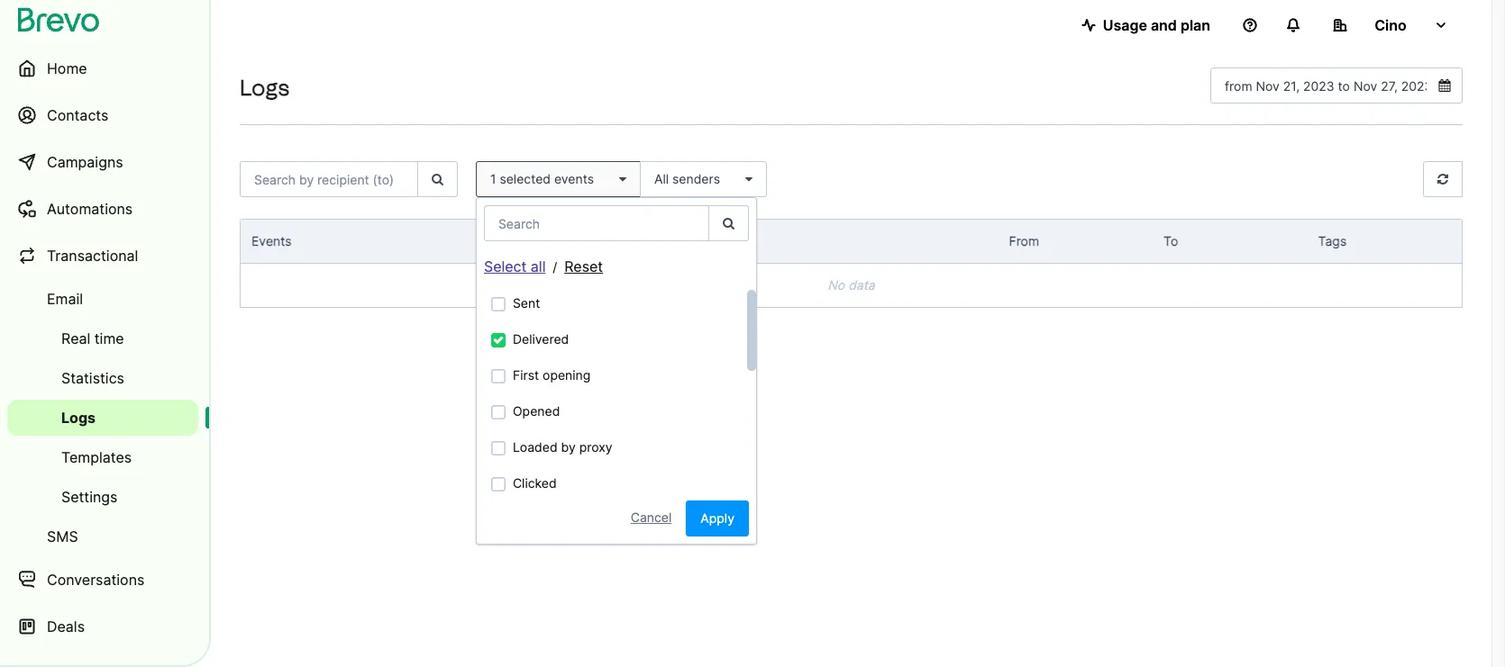 Task type: locate. For each thing, give the bounding box(es) containing it.
contacts link
[[7, 94, 198, 137]]

sent
[[513, 296, 540, 311]]

transactional
[[47, 247, 138, 265]]

logs link
[[7, 400, 198, 436]]

cino button
[[1319, 7, 1463, 43]]

real time
[[61, 330, 124, 348]]

first opening
[[513, 368, 591, 383]]

Search text field
[[484, 206, 709, 242]]

email link
[[7, 281, 198, 317]]

events
[[554, 171, 594, 187]]

data
[[848, 278, 875, 293]]

to
[[1164, 233, 1178, 249]]

conversations link
[[7, 559, 198, 602]]

loaded by proxy
[[513, 440, 613, 455]]

caret down image inside all senders button
[[738, 173, 753, 186]]

caret down image
[[612, 173, 626, 186], [738, 173, 753, 186]]

all
[[654, 171, 669, 187]]

caret down image right the senders
[[738, 173, 753, 186]]

no data
[[828, 278, 875, 293]]

selected
[[500, 171, 551, 187]]

0 horizontal spatial caret down image
[[612, 173, 626, 186]]

logs
[[240, 74, 290, 101], [61, 409, 96, 427]]

1 horizontal spatial logs
[[240, 74, 290, 101]]

caret down image left all
[[612, 173, 626, 186]]

select all / reset
[[484, 258, 603, 276]]

no
[[828, 278, 845, 293]]

opening
[[543, 368, 591, 383]]

templates
[[61, 449, 132, 467]]

senders
[[672, 171, 720, 187]]

by
[[561, 440, 576, 455]]

real
[[61, 330, 90, 348]]

plan
[[1181, 16, 1211, 34]]

caret down image inside 1 selected events dropdown button
[[612, 173, 626, 186]]

1 vertical spatial logs
[[61, 409, 96, 427]]

Search by recipient (to) search field
[[240, 161, 418, 197]]

deals
[[47, 618, 85, 636]]

usage and plan button
[[1067, 7, 1225, 43]]

0 vertical spatial logs
[[240, 74, 290, 101]]

None text field
[[1211, 68, 1463, 104]]

2 caret down image from the left
[[738, 173, 753, 186]]

1 selected events button
[[476, 161, 641, 197]]

all senders
[[654, 171, 720, 187]]

loaded
[[513, 440, 558, 455]]

templates link
[[7, 440, 198, 476]]

statistics link
[[7, 361, 198, 397]]

sms link
[[7, 519, 198, 555]]

opened
[[513, 404, 560, 419]]

1 caret down image from the left
[[612, 173, 626, 186]]

settings
[[61, 489, 118, 507]]

1 horizontal spatial caret down image
[[738, 173, 753, 186]]

settings link
[[7, 480, 198, 516]]

from
[[1009, 233, 1039, 249]]

0 horizontal spatial logs
[[61, 409, 96, 427]]

1 selected events
[[490, 171, 594, 187]]

select all link
[[484, 258, 546, 276]]

apply button
[[686, 501, 749, 537]]

campaigns
[[47, 153, 123, 171]]

1
[[490, 171, 496, 187]]



Task type: describe. For each thing, give the bounding box(es) containing it.
home link
[[7, 47, 198, 90]]

sms
[[47, 528, 78, 546]]

events
[[251, 233, 292, 249]]

clicked
[[513, 476, 557, 491]]

date
[[491, 233, 519, 249]]

reset
[[564, 258, 603, 276]]

time
[[94, 330, 124, 348]]

caret down image for all senders
[[738, 173, 753, 186]]

tags
[[1318, 233, 1347, 249]]

cancel link
[[616, 503, 686, 533]]

email
[[47, 290, 83, 308]]

all
[[531, 258, 546, 276]]

and
[[1151, 16, 1177, 34]]

deals link
[[7, 606, 198, 649]]

statistics
[[61, 370, 124, 388]]

campaigns link
[[7, 141, 198, 184]]

reset link
[[564, 258, 603, 276]]

cino
[[1375, 16, 1407, 34]]

contacts
[[47, 106, 108, 124]]

/
[[553, 260, 557, 275]]

caret down image for 1 selected events
[[612, 173, 626, 186]]

all senders button
[[640, 161, 767, 197]]

proxy
[[579, 440, 613, 455]]

first
[[513, 368, 539, 383]]

real time link
[[7, 321, 198, 357]]

automations link
[[7, 187, 198, 231]]

home
[[47, 59, 87, 78]]

subject
[[643, 233, 688, 249]]

usage
[[1103, 16, 1147, 34]]

usage and plan
[[1103, 16, 1211, 34]]

transactional link
[[7, 234, 198, 278]]

conversations
[[47, 571, 145, 590]]

apply
[[701, 511, 735, 527]]

delivered
[[513, 332, 569, 347]]

cancel
[[631, 510, 672, 526]]

automations
[[47, 200, 133, 218]]

select
[[484, 258, 527, 276]]



Task type: vqa. For each thing, say whether or not it's contained in the screenshot.
'Smtp' within the You can send your transactional emails and track them to see if they have been successfully delivered, opened, clicked on, etc. Configure your SMTP now and start sending your emails via Brevo SMTP.
no



